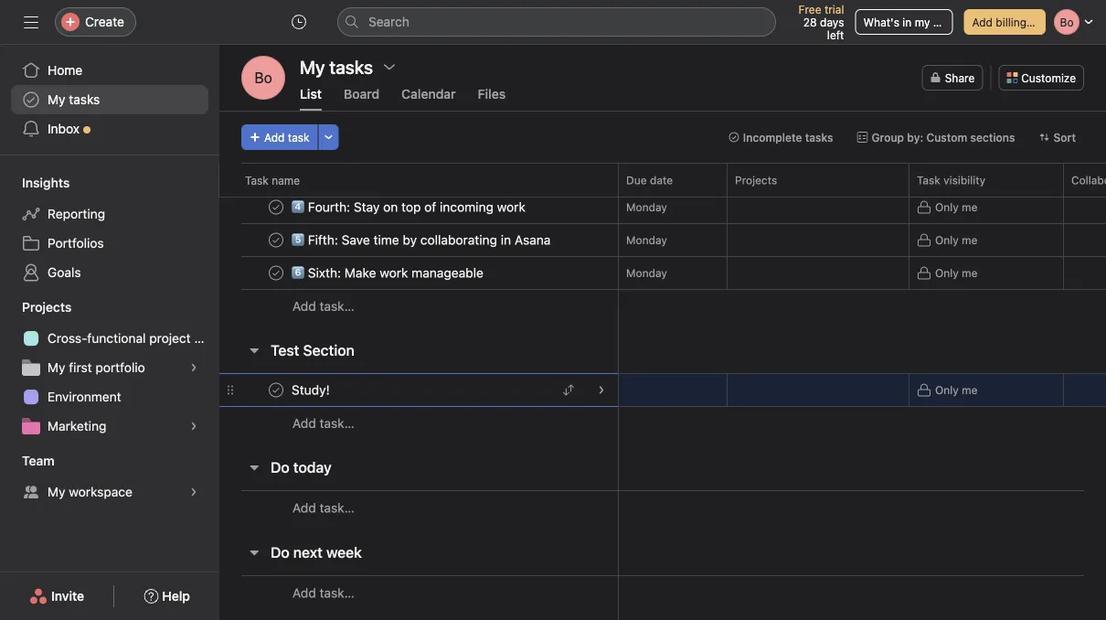 Task type: vqa. For each thing, say whether or not it's contained in the screenshot.
Only me row
yes



Task type: describe. For each thing, give the bounding box(es) containing it.
tasks for incomplete tasks
[[806, 131, 834, 144]]

my workspace
[[48, 484, 133, 499]]

files link
[[478, 86, 506, 111]]

completed checkbox for 5️⃣ fifth: save time by collaborating in asana text box
[[265, 229, 287, 251]]

Completed checkbox
[[265, 379, 287, 401]]

collabo
[[1072, 174, 1107, 187]]

2 add task… row from the top
[[220, 406, 1107, 440]]

header test section tree grid
[[220, 373, 1107, 440]]

due date
[[627, 174, 673, 187]]

insights element
[[0, 166, 220, 291]]

visibility
[[944, 174, 986, 187]]

billing
[[996, 16, 1027, 28]]

calendar link
[[402, 86, 456, 111]]

projects inside dropdown button
[[22, 300, 72, 315]]

completed image for 5️⃣ fifth: save time by collaborating in asana text box
[[265, 229, 287, 251]]

add task
[[264, 131, 310, 144]]

group
[[872, 131, 905, 144]]

first
[[69, 360, 92, 375]]

insights button
[[0, 174, 70, 192]]

completed checkbox for '6️⃣ sixth: make work manageable' text box
[[265, 262, 287, 284]]

global element
[[0, 45, 220, 155]]

0 vertical spatial projects
[[735, 174, 778, 187]]

share button
[[923, 65, 984, 91]]

marketing link
[[11, 412, 209, 441]]

6️⃣ Sixth: Make work manageable text field
[[288, 264, 489, 282]]

test section button
[[271, 334, 355, 367]]

more actions image
[[323, 132, 334, 143]]

projects button
[[0, 298, 72, 316]]

projects element
[[0, 291, 220, 445]]

incomplete tasks button
[[721, 124, 842, 150]]

completed image for study! "text field"
[[265, 379, 287, 401]]

task name
[[245, 174, 300, 187]]

me for linked projects for 6️⃣ sixth: make work manageable cell on the top of the page
[[962, 267, 978, 279]]

create
[[85, 14, 124, 29]]

info
[[1030, 16, 1050, 28]]

goals
[[48, 265, 81, 280]]

environment link
[[11, 382, 209, 412]]

add for third the add task… button from the top
[[293, 500, 316, 515]]

sort button
[[1031, 124, 1085, 150]]

3 add task… button from the top
[[293, 498, 355, 518]]

next
[[293, 544, 323, 561]]

section
[[303, 342, 355, 359]]

test
[[271, 342, 300, 359]]

sort
[[1054, 131, 1077, 144]]

5️⃣ fifth: save time by collaborating in asana cell
[[220, 223, 619, 257]]

6️⃣ sixth: make work manageable cell
[[220, 256, 619, 290]]

search button
[[338, 7, 777, 37]]

list link
[[300, 86, 322, 111]]

reporting link
[[11, 199, 209, 229]]

files
[[478, 86, 506, 102]]

name
[[272, 174, 300, 187]]

teams element
[[0, 445, 220, 510]]

portfolio
[[96, 360, 145, 375]]

do next week button
[[271, 536, 362, 569]]

linked projects for 6️⃣ sixth: make work manageable cell
[[727, 256, 910, 290]]

only for linked projects for 5️⃣ fifth: save time by collaborating in asana cell
[[936, 234, 959, 247]]

only me for linked projects for 6️⃣ sixth: make work manageable cell on the top of the page
[[936, 267, 978, 279]]

only inside 'only me' row
[[936, 384, 959, 397]]

completed checkbox for 4️⃣ fourth: stay on top of incoming work text field
[[265, 196, 287, 218]]

add task… for third the add task… button from the top
[[293, 500, 355, 515]]

1 placeholderusericon image from the top
[[1077, 4, 1088, 15]]

4 add task… button from the top
[[293, 583, 355, 603]]

only for linked projects for 6️⃣ sixth: make work manageable cell on the top of the page
[[936, 267, 959, 279]]

5 placeholderusericon image from the top
[[1077, 136, 1088, 147]]

task… for fourth the add task… button from the top of the page
[[320, 585, 355, 600]]

group by: custom sections
[[872, 131, 1016, 144]]

3 placeholderusericon image from the top
[[1077, 70, 1088, 81]]

inbox
[[48, 121, 80, 136]]

search list box
[[338, 7, 777, 37]]

see details, my workspace image
[[188, 487, 199, 498]]

sections
[[971, 131, 1016, 144]]

do today button
[[271, 451, 332, 484]]

cross-functional project plan link
[[11, 324, 219, 353]]

list
[[300, 86, 322, 102]]

cross-functional project plan
[[48, 331, 219, 346]]

free trial 28 days left
[[799, 3, 845, 41]]

invite
[[51, 589, 84, 604]]

my first portfolio link
[[11, 353, 209, 382]]

bo
[[255, 69, 272, 86]]

my workspace link
[[11, 477, 209, 507]]

2 placeholderusericon image from the top
[[1077, 37, 1088, 48]]

task for task name
[[245, 174, 269, 187]]

environment
[[48, 389, 121, 404]]

customize button
[[999, 65, 1085, 91]]

add inside 'button'
[[264, 131, 285, 144]]

team button
[[0, 452, 55, 470]]

collapse task list for this section image for do today
[[247, 460, 262, 475]]

home link
[[11, 56, 209, 85]]

what's
[[864, 16, 900, 28]]

create button
[[55, 7, 136, 37]]

what's in my trial? button
[[856, 9, 959, 35]]

invite button
[[17, 580, 96, 613]]

add task button
[[241, 124, 318, 150]]

what's in my trial?
[[864, 16, 959, 28]]

show options image
[[382, 59, 397, 74]]

do for do today
[[271, 459, 290, 476]]

goals link
[[11, 258, 209, 287]]

task… for the add task… button within header recently assigned tree grid
[[320, 299, 355, 314]]

me for linked projects for 5️⃣ fifth: save time by collaborating in asana cell
[[962, 234, 978, 247]]

monday for 6️⃣ sixth: make work manageable cell at top
[[627, 267, 668, 279]]

test section
[[271, 342, 355, 359]]

linked projects for 4️⃣ fourth: stay on top of incoming work cell
[[727, 190, 910, 224]]

only for linked projects for 4️⃣ fourth: stay on top of incoming work cell
[[936, 201, 959, 214]]

28
[[804, 16, 817, 28]]

add task… button inside header test section tree grid
[[293, 413, 355, 434]]

incomplete
[[743, 131, 803, 144]]

add for the add task… button within header recently assigned tree grid
[[293, 299, 316, 314]]

4 placeholderusericon image from the top
[[1077, 103, 1088, 114]]

help
[[162, 589, 190, 604]]



Task type: locate. For each thing, give the bounding box(es) containing it.
3 row from the top
[[220, 223, 1107, 257]]

my tasks
[[48, 92, 100, 107]]

tasks for my tasks
[[69, 92, 100, 107]]

add task… button up section
[[293, 296, 355, 316]]

share
[[945, 71, 975, 84]]

incomplete tasks
[[743, 131, 834, 144]]

collapse task list for this section image left next
[[247, 545, 262, 560]]

add up test section button
[[293, 299, 316, 314]]

0 vertical spatial my
[[48, 92, 65, 107]]

1 completed checkbox from the top
[[265, 196, 287, 218]]

tasks
[[69, 92, 100, 107], [806, 131, 834, 144]]

task
[[288, 131, 310, 144]]

task… up week
[[320, 500, 355, 515]]

history image
[[292, 15, 306, 29]]

2 add task… from the top
[[293, 416, 355, 431]]

2 task from the left
[[917, 174, 941, 187]]

see details, my first portfolio image
[[188, 362, 199, 373]]

4 only me from the top
[[936, 384, 978, 397]]

board
[[344, 86, 380, 102]]

do for do next week
[[271, 544, 290, 561]]

only me row
[[220, 373, 1107, 407]]

cross-
[[48, 331, 87, 346]]

monday for 5️⃣ fifth: save time by collaborating in asana 'cell'
[[627, 234, 668, 247]]

my tasks link
[[11, 85, 209, 114]]

placeholderusericon image right customize
[[1077, 70, 1088, 81]]

study! cell
[[220, 373, 619, 407]]

my
[[48, 92, 65, 107], [48, 360, 65, 375], [48, 484, 65, 499]]

2 do from the top
[[271, 544, 290, 561]]

only me for linked projects for 5️⃣ fifth: save time by collaborating in asana cell
[[936, 234, 978, 247]]

2 monday from the top
[[627, 234, 668, 247]]

6 placeholderusericon image from the top
[[1077, 169, 1088, 180]]

completed checkbox inside 5️⃣ fifth: save time by collaborating in asana 'cell'
[[265, 229, 287, 251]]

1 only from the top
[[936, 201, 959, 214]]

2 row from the top
[[220, 190, 1107, 224]]

add task…
[[293, 299, 355, 314], [293, 416, 355, 431], [293, 500, 355, 515], [293, 585, 355, 600]]

details image
[[596, 385, 607, 396]]

my inside teams "element"
[[48, 484, 65, 499]]

collapse task list for this section image
[[247, 343, 262, 358]]

my first portfolio
[[48, 360, 145, 375]]

task… inside header test section tree grid
[[320, 416, 355, 431]]

home
[[48, 63, 83, 78]]

me for linked projects for 4️⃣ fourth: stay on top of incoming work cell
[[962, 201, 978, 214]]

2 completed image from the top
[[265, 229, 287, 251]]

add task… down today
[[293, 500, 355, 515]]

today
[[293, 459, 332, 476]]

4 task… from the top
[[320, 585, 355, 600]]

task left visibility
[[917, 174, 941, 187]]

task… up section
[[320, 299, 355, 314]]

2 my from the top
[[48, 360, 65, 375]]

my up inbox
[[48, 92, 65, 107]]

4 me from the top
[[962, 384, 978, 397]]

add task… for fourth the add task… button from the top of the page
[[293, 585, 355, 600]]

collapse task list for this section image for do next week
[[247, 545, 262, 560]]

add task… button down study! "text field"
[[293, 413, 355, 434]]

2 collapse task list for this section image from the top
[[247, 545, 262, 560]]

add
[[973, 16, 993, 28], [264, 131, 285, 144], [293, 299, 316, 314], [293, 416, 316, 431], [293, 500, 316, 515], [293, 585, 316, 600]]

1 add task… row from the top
[[220, 289, 1107, 323]]

search
[[369, 14, 410, 29]]

0 vertical spatial tasks
[[69, 92, 100, 107]]

1 task from the left
[[245, 174, 269, 187]]

workspace
[[69, 484, 133, 499]]

my down team
[[48, 484, 65, 499]]

my for my first portfolio
[[48, 360, 65, 375]]

completed image inside 6️⃣ sixth: make work manageable cell
[[265, 262, 287, 284]]

1 vertical spatial do
[[271, 544, 290, 561]]

1 add task… from the top
[[293, 299, 355, 314]]

0 vertical spatial completed image
[[265, 262, 287, 284]]

team
[[22, 453, 55, 468]]

add task… inside header recently assigned tree grid
[[293, 299, 355, 314]]

tasks inside dropdown button
[[806, 131, 834, 144]]

5️⃣ Fifth: Save time by collaborating in Asana text field
[[288, 231, 552, 249]]

add task… button down today
[[293, 498, 355, 518]]

0 vertical spatial completed image
[[265, 196, 287, 218]]

1 vertical spatial monday
[[627, 234, 668, 247]]

task… inside header recently assigned tree grid
[[320, 299, 355, 314]]

3 monday from the top
[[627, 267, 668, 279]]

tasks inside global element
[[69, 92, 100, 107]]

board link
[[344, 86, 380, 111]]

completed image for 4️⃣ fourth: stay on top of incoming work text field
[[265, 196, 287, 218]]

1 vertical spatial tasks
[[806, 131, 834, 144]]

1 monday from the top
[[627, 201, 668, 214]]

add task… row
[[220, 289, 1107, 323], [220, 406, 1107, 440], [220, 490, 1107, 525], [220, 575, 1107, 610]]

add task… inside header test section tree grid
[[293, 416, 355, 431]]

4 add task… from the top
[[293, 585, 355, 600]]

task inside column header
[[245, 174, 269, 187]]

header recently assigned tree grid
[[220, 0, 1107, 323]]

4 only from the top
[[936, 384, 959, 397]]

1 horizontal spatial task
[[917, 174, 941, 187]]

do
[[271, 459, 290, 476], [271, 544, 290, 561]]

1 completed image from the top
[[265, 196, 287, 218]]

linked projects for 5️⃣ fifth: save time by collaborating in asana cell
[[727, 223, 910, 257]]

only me
[[936, 201, 978, 214], [936, 234, 978, 247], [936, 267, 978, 279], [936, 384, 978, 397]]

add task… button
[[293, 296, 355, 316], [293, 413, 355, 434], [293, 498, 355, 518], [293, 583, 355, 603]]

placeholderusericon image up sort dropdown button on the top right of the page
[[1077, 103, 1088, 114]]

do inside do today button
[[271, 459, 290, 476]]

add task… up section
[[293, 299, 355, 314]]

free
[[799, 3, 822, 16]]

add task… for the add task… button within header recently assigned tree grid
[[293, 299, 355, 314]]

add left billing
[[973, 16, 993, 28]]

completed image for '6️⃣ sixth: make work manageable' text box
[[265, 262, 287, 284]]

insights
[[22, 175, 70, 190]]

task… down week
[[320, 585, 355, 600]]

0 horizontal spatial task
[[245, 174, 269, 187]]

add billing info
[[973, 16, 1050, 28]]

do inside do next week button
[[271, 544, 290, 561]]

projects
[[735, 174, 778, 187], [22, 300, 72, 315]]

row containing task name
[[220, 163, 1107, 197]]

task
[[245, 174, 269, 187], [917, 174, 941, 187]]

only me for linked projects for 4️⃣ fourth: stay on top of incoming work cell
[[936, 201, 978, 214]]

2 task… from the top
[[320, 416, 355, 431]]

1 horizontal spatial projects
[[735, 174, 778, 187]]

week
[[327, 544, 362, 561]]

add task… button inside header recently assigned tree grid
[[293, 296, 355, 316]]

2 vertical spatial completed checkbox
[[265, 262, 287, 284]]

date
[[650, 174, 673, 187]]

only me inside row
[[936, 384, 978, 397]]

by:
[[908, 131, 924, 144]]

3 task… from the top
[[320, 500, 355, 515]]

task… for third the add task… button from the top
[[320, 500, 355, 515]]

do left today
[[271, 459, 290, 476]]

1 me from the top
[[962, 201, 978, 214]]

1 only me from the top
[[936, 201, 978, 214]]

my inside global element
[[48, 92, 65, 107]]

2 add task… button from the top
[[293, 413, 355, 434]]

my tasks
[[300, 56, 373, 77]]

2 only me from the top
[[936, 234, 978, 247]]

1 row from the top
[[220, 163, 1107, 197]]

due
[[627, 174, 647, 187]]

2 completed image from the top
[[265, 379, 287, 401]]

me inside row
[[962, 384, 978, 397]]

add billing info button
[[964, 9, 1050, 35]]

completed checkbox inside 4️⃣ fourth: stay on top of incoming work cell
[[265, 196, 287, 218]]

reporting
[[48, 206, 105, 221]]

1 collapse task list for this section image from the top
[[247, 460, 262, 475]]

1 task… from the top
[[320, 299, 355, 314]]

completed checkbox inside 6️⃣ sixth: make work manageable cell
[[265, 262, 287, 284]]

bo button
[[241, 56, 285, 100]]

1 vertical spatial collapse task list for this section image
[[247, 545, 262, 560]]

project
[[149, 331, 191, 346]]

0 vertical spatial completed checkbox
[[265, 196, 287, 218]]

my
[[915, 16, 931, 28]]

add for add billing info button
[[973, 16, 993, 28]]

placeholderusericon image up "customize" 'dropdown button'
[[1077, 37, 1088, 48]]

add down study! "text field"
[[293, 416, 316, 431]]

add task… button down do next week
[[293, 583, 355, 603]]

task…
[[320, 299, 355, 314], [320, 416, 355, 431], [320, 500, 355, 515], [320, 585, 355, 600]]

task name column header
[[241, 163, 624, 197]]

add inside header test section tree grid
[[293, 416, 316, 431]]

completed image inside 4️⃣ fourth: stay on top of incoming work cell
[[265, 196, 287, 218]]

task visibility
[[917, 174, 986, 187]]

custom
[[927, 131, 968, 144]]

do today
[[271, 459, 332, 476]]

placeholderusericon image right sort
[[1077, 136, 1088, 147]]

functional
[[87, 331, 146, 346]]

me
[[962, 201, 978, 214], [962, 234, 978, 247], [962, 267, 978, 279], [962, 384, 978, 397]]

my left first
[[48, 360, 65, 375]]

collapse task list for this section image
[[247, 460, 262, 475], [247, 545, 262, 560]]

1 completed image from the top
[[265, 262, 287, 284]]

3 my from the top
[[48, 484, 65, 499]]

1 add task… button from the top
[[293, 296, 355, 316]]

completed image up test
[[265, 262, 287, 284]]

3 completed checkbox from the top
[[265, 262, 287, 284]]

inbox link
[[11, 114, 209, 144]]

completed image left study! "text field"
[[265, 379, 287, 401]]

tasks down the home at left top
[[69, 92, 100, 107]]

0 vertical spatial do
[[271, 459, 290, 476]]

task… for the add task… button inside header test section tree grid
[[320, 416, 355, 431]]

4️⃣ fourth: stay on top of incoming work cell
[[220, 190, 619, 224]]

add task… down study! "text field"
[[293, 416, 355, 431]]

1 horizontal spatial tasks
[[806, 131, 834, 144]]

2 vertical spatial my
[[48, 484, 65, 499]]

my for my workspace
[[48, 484, 65, 499]]

3 only me from the top
[[936, 267, 978, 279]]

add task… down do next week
[[293, 585, 355, 600]]

1 vertical spatial completed image
[[265, 229, 287, 251]]

projects down incomplete
[[735, 174, 778, 187]]

4 row from the top
[[220, 256, 1107, 290]]

plan
[[194, 331, 219, 346]]

1 vertical spatial projects
[[22, 300, 72, 315]]

task left name
[[245, 174, 269, 187]]

collapse task list for this section image left do today
[[247, 460, 262, 475]]

2 completed checkbox from the top
[[265, 229, 287, 251]]

1 vertical spatial completed checkbox
[[265, 229, 287, 251]]

row
[[220, 163, 1107, 197], [220, 190, 1107, 224], [220, 223, 1107, 257], [220, 256, 1107, 290]]

do next week
[[271, 544, 362, 561]]

marketing
[[48, 418, 107, 434]]

add for the add task… button inside header test section tree grid
[[293, 416, 316, 431]]

do left next
[[271, 544, 290, 561]]

see details, marketing image
[[188, 421, 199, 432]]

4 add task… row from the top
[[220, 575, 1107, 610]]

1 vertical spatial completed image
[[265, 379, 287, 401]]

1 do from the top
[[271, 459, 290, 476]]

completed image inside 5️⃣ fifth: save time by collaborating in asana 'cell'
[[265, 229, 287, 251]]

0 vertical spatial collapse task list for this section image
[[247, 460, 262, 475]]

3 me from the top
[[962, 267, 978, 279]]

add inside header recently assigned tree grid
[[293, 299, 316, 314]]

2 only from the top
[[936, 234, 959, 247]]

3 only from the top
[[936, 267, 959, 279]]

completed image
[[265, 196, 287, 218], [265, 229, 287, 251]]

1 my from the top
[[48, 92, 65, 107]]

tasks right incomplete
[[806, 131, 834, 144]]

0 horizontal spatial tasks
[[69, 92, 100, 107]]

customize
[[1022, 71, 1077, 84]]

move tasks between sections image
[[563, 385, 574, 396]]

Study! text field
[[288, 381, 336, 399]]

task… down study! "text field"
[[320, 416, 355, 431]]

my for my tasks
[[48, 92, 65, 107]]

hide sidebar image
[[24, 15, 38, 29]]

3 add task… from the top
[[293, 500, 355, 515]]

4️⃣ Fourth: Stay on top of incoming work text field
[[288, 198, 531, 216]]

0 vertical spatial monday
[[627, 201, 668, 214]]

help button
[[132, 580, 202, 613]]

my inside projects element
[[48, 360, 65, 375]]

task for task visibility
[[917, 174, 941, 187]]

add task… for the add task… button inside header test section tree grid
[[293, 416, 355, 431]]

add down next
[[293, 585, 316, 600]]

projects up cross-
[[22, 300, 72, 315]]

monday
[[627, 201, 668, 214], [627, 234, 668, 247], [627, 267, 668, 279]]

trial?
[[934, 16, 959, 28]]

placeholderusericon image down sort dropdown button on the top right of the page
[[1077, 169, 1088, 180]]

2 me from the top
[[962, 234, 978, 247]]

portfolios link
[[11, 229, 209, 258]]

add down do today
[[293, 500, 316, 515]]

days
[[821, 16, 845, 28]]

2 vertical spatial monday
[[627, 267, 668, 279]]

portfolios
[[48, 236, 104, 251]]

placeholderusericon image right add billing info button
[[1077, 4, 1088, 15]]

monday for 4️⃣ fourth: stay on top of incoming work cell
[[627, 201, 668, 214]]

placeholderusericon image
[[1077, 4, 1088, 15], [1077, 37, 1088, 48], [1077, 70, 1088, 81], [1077, 103, 1088, 114], [1077, 136, 1088, 147], [1077, 169, 1088, 180]]

left
[[828, 28, 845, 41]]

0 horizontal spatial projects
[[22, 300, 72, 315]]

trial
[[825, 3, 845, 16]]

group by: custom sections button
[[849, 124, 1024, 150]]

Completed checkbox
[[265, 196, 287, 218], [265, 229, 287, 251], [265, 262, 287, 284]]

add for fourth the add task… button from the top of the page
[[293, 585, 316, 600]]

3 add task… row from the top
[[220, 490, 1107, 525]]

completed image
[[265, 262, 287, 284], [265, 379, 287, 401]]

only
[[936, 201, 959, 214], [936, 234, 959, 247], [936, 267, 959, 279], [936, 384, 959, 397]]

add left task
[[264, 131, 285, 144]]

1 vertical spatial my
[[48, 360, 65, 375]]



